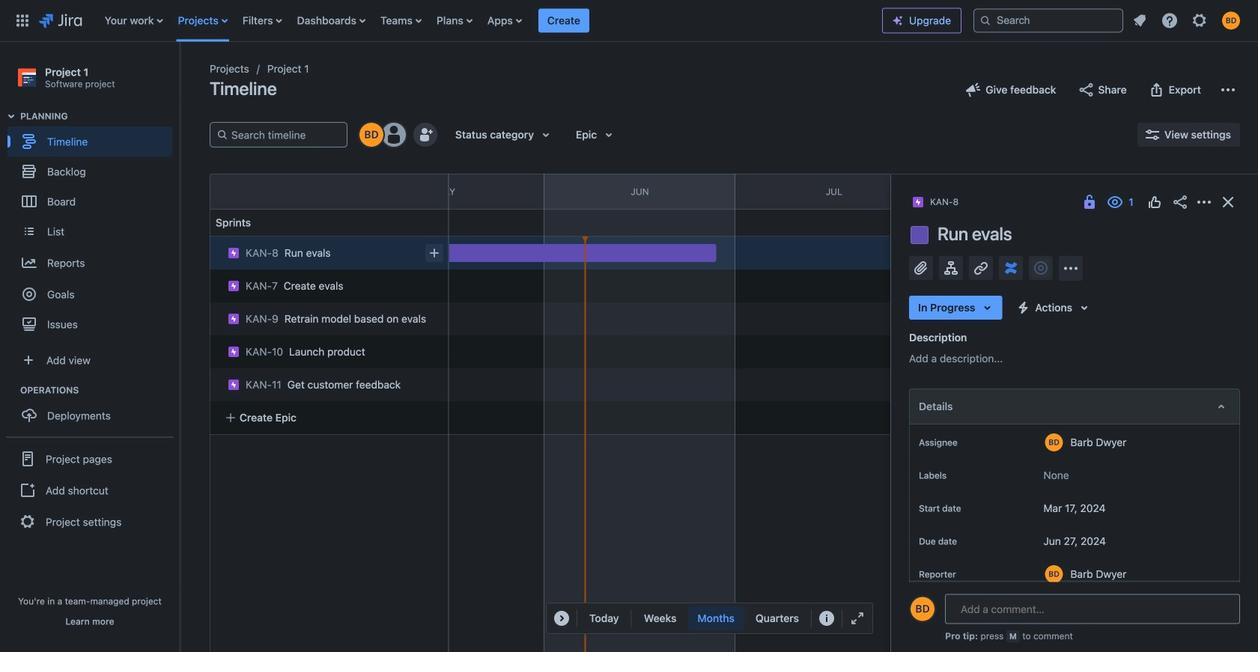 Task type: locate. For each thing, give the bounding box(es) containing it.
1 heading from the top
[[20, 110, 179, 122]]

0 vertical spatial epic image
[[228, 247, 240, 259]]

None search field
[[974, 9, 1124, 33]]

column header
[[156, 175, 347, 209], [933, 175, 1131, 209]]

1 vertical spatial epic image
[[228, 346, 240, 358]]

1 vertical spatial epic image
[[228, 313, 240, 325]]

legend image
[[818, 610, 836, 628]]

2 heading from the top
[[20, 385, 179, 396]]

planning image
[[2, 107, 20, 125]]

1 horizontal spatial column header
[[933, 175, 1131, 209]]

project overview element
[[910, 608, 1241, 644]]

attach image
[[913, 259, 931, 277]]

1 vertical spatial group
[[7, 385, 179, 435]]

list item
[[539, 0, 590, 42]]

list
[[97, 0, 883, 42], [1127, 7, 1250, 34]]

add people image
[[417, 126, 435, 144]]

settings image
[[1191, 12, 1209, 30]]

export icon image
[[1148, 81, 1166, 99]]

heading
[[20, 110, 179, 122], [20, 385, 179, 396]]

0 vertical spatial group
[[7, 110, 179, 344]]

0 horizontal spatial column header
[[156, 175, 347, 209]]

0 vertical spatial heading
[[20, 110, 179, 122]]

sidebar navigation image
[[163, 60, 196, 90]]

group
[[7, 110, 179, 344], [7, 385, 179, 435], [6, 437, 174, 543]]

Add a comment… field
[[946, 595, 1241, 624]]

row header
[[210, 174, 450, 210]]

0 vertical spatial epic image
[[228, 280, 240, 292]]

jira image
[[39, 12, 82, 30], [39, 12, 82, 30]]

timeline grid
[[61, 174, 1259, 653]]

2 vertical spatial epic image
[[228, 379, 240, 391]]

help image
[[1161, 12, 1179, 30]]

1 vertical spatial heading
[[20, 385, 179, 396]]

1 epic image from the top
[[228, 280, 240, 292]]

banner
[[0, 0, 1259, 42]]

Search timeline text field
[[229, 123, 341, 147]]

epic image
[[228, 247, 240, 259], [228, 346, 240, 358], [228, 379, 240, 391]]

1 epic image from the top
[[228, 247, 240, 259]]

cell
[[210, 237, 450, 270], [204, 265, 451, 303], [204, 298, 451, 336], [204, 331, 451, 369], [204, 364, 451, 402]]

epic image
[[228, 280, 240, 292], [228, 313, 240, 325]]



Task type: describe. For each thing, give the bounding box(es) containing it.
2 column header from the left
[[933, 175, 1131, 209]]

operations image
[[2, 382, 20, 399]]

2 epic image from the top
[[228, 346, 240, 358]]

1 column header from the left
[[156, 175, 347, 209]]

sidebar element
[[0, 42, 180, 653]]

heading for operations icon
[[20, 385, 179, 396]]

primary element
[[9, 0, 883, 42]]

notifications image
[[1131, 12, 1149, 30]]

2 epic image from the top
[[228, 313, 240, 325]]

1 horizontal spatial list
[[1127, 7, 1250, 34]]

3 epic image from the top
[[228, 379, 240, 391]]

search image
[[980, 15, 992, 27]]

row header inside 'timeline' grid
[[210, 174, 450, 210]]

timeline view to show as group
[[635, 607, 808, 631]]

Search field
[[974, 9, 1124, 33]]

link goals image
[[1032, 259, 1050, 277]]

0 horizontal spatial list
[[97, 0, 883, 42]]

goal image
[[22, 288, 36, 301]]

appswitcher icon image
[[13, 12, 31, 30]]

add a child issue image
[[943, 259, 961, 277]]

heading for "planning" icon at the left of the page
[[20, 110, 179, 122]]

enter full screen image
[[849, 610, 867, 628]]

close image
[[1220, 193, 1238, 211]]

group for operations icon
[[7, 385, 179, 435]]

2 vertical spatial group
[[6, 437, 174, 543]]

your profile and settings image
[[1223, 12, 1241, 30]]

details element
[[910, 389, 1241, 425]]

create child issue image
[[426, 244, 444, 262]]

group for "planning" icon at the left of the page
[[7, 110, 179, 344]]



Task type: vqa. For each thing, say whether or not it's contained in the screenshot.
Jira Software IMAGE
no



